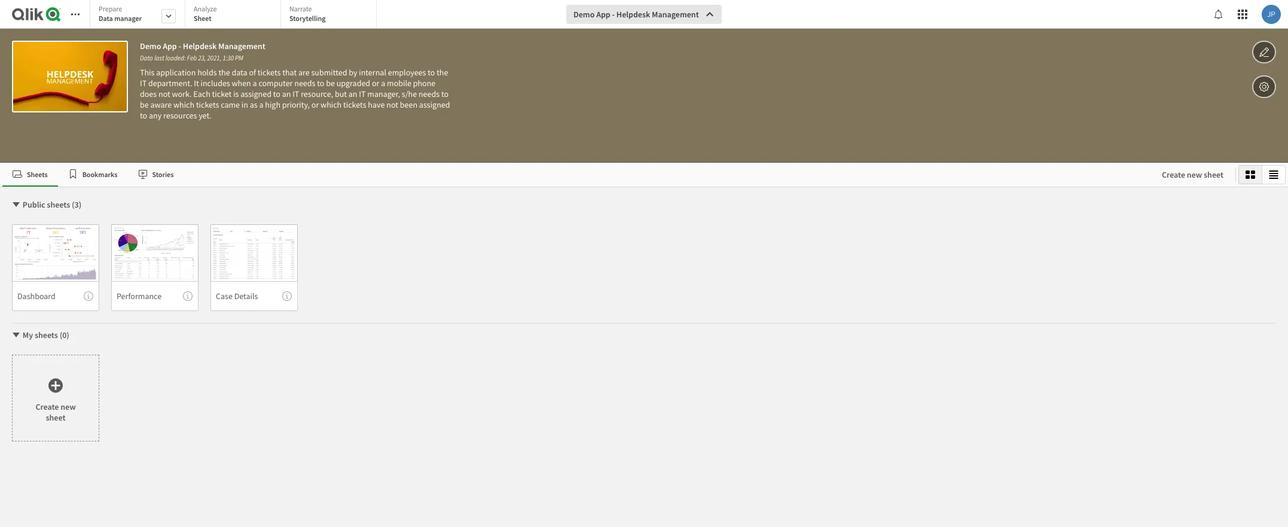 Task type: describe. For each thing, give the bounding box(es) containing it.
2 which from the left
[[321, 99, 342, 110]]

collapse image for public
[[11, 200, 21, 209]]

1 horizontal spatial be
[[326, 78, 335, 89]]

feb
[[187, 54, 197, 62]]

1 horizontal spatial tickets
[[258, 67, 281, 78]]

1 an from the left
[[282, 89, 291, 99]]

resources
[[163, 110, 197, 121]]

came
[[221, 99, 240, 110]]

1 horizontal spatial or
[[372, 78, 380, 89]]

does
[[140, 89, 157, 99]]

- for demo app - helpdesk management
[[612, 9, 615, 20]]

sheets for public sheets
[[47, 199, 70, 210]]

0 horizontal spatial needs
[[294, 78, 316, 89]]

last
[[154, 54, 164, 62]]

case details menu item
[[211, 281, 298, 311]]

each
[[193, 89, 210, 99]]

internal
[[359, 67, 386, 78]]

priority,
[[282, 99, 310, 110]]

is
[[233, 89, 239, 99]]

prepare data manager
[[99, 4, 142, 23]]

2 horizontal spatial it
[[359, 89, 366, 99]]

loaded:
[[165, 54, 186, 62]]

1 the from the left
[[219, 67, 230, 78]]

1 horizontal spatial it
[[293, 89, 299, 99]]

s/he
[[402, 89, 417, 99]]

in
[[242, 99, 248, 110]]

my
[[23, 330, 33, 340]]

stories
[[152, 170, 174, 179]]

tooltip for case details
[[282, 291, 292, 301]]

manager
[[114, 14, 142, 23]]

create inside button
[[1162, 169, 1186, 180]]

dashboard sheet is selected. press the spacebar or enter key to open dashboard sheet. use the right and left arrow keys to navigate. element
[[12, 224, 99, 311]]

been
[[400, 99, 418, 110]]

0 horizontal spatial a
[[253, 78, 257, 89]]

tab list containing sheets
[[2, 163, 1150, 187]]

sheets
[[27, 170, 48, 179]]

2 an from the left
[[349, 89, 357, 99]]

prepare
[[99, 4, 122, 13]]

analyze sheet
[[194, 4, 217, 23]]

narrate storytelling
[[290, 4, 326, 23]]

department.
[[148, 78, 192, 89]]

demo app - helpdesk management data last loaded: feb 23, 2021, 1:30 pm this application holds the data of tickets that are submitted by internal employees to the it department. it includes when a computer needs to be upgraded or a mobile phone does not work. each ticket is assigned to an it resource, but an it manager, s/he needs to be aware which tickets came in as a high priority, or which tickets have not been assigned to any resources yet.
[[140, 41, 452, 121]]

management for demo app - helpdesk management
[[652, 9, 699, 20]]

1 which from the left
[[173, 99, 194, 110]]

this
[[140, 67, 155, 78]]

0 horizontal spatial not
[[159, 89, 170, 99]]

analyze
[[194, 4, 217, 13]]

tooltip for performance
[[183, 291, 193, 301]]

1:30
[[223, 54, 234, 62]]

1 vertical spatial be
[[140, 99, 149, 110]]

helpdesk for demo app - helpdesk management
[[617, 9, 650, 20]]

bookmarks button
[[58, 163, 128, 187]]

pm
[[235, 54, 243, 62]]

demo for demo app - helpdesk management data last loaded: feb 23, 2021, 1:30 pm this application holds the data of tickets that are submitted by internal employees to the it department. it includes when a computer needs to be upgraded or a mobile phone does not work. each ticket is assigned to an it resource, but an it manager, s/he needs to be aware which tickets came in as a high priority, or which tickets have not been assigned to any resources yet.
[[140, 41, 161, 51]]

management for demo app - helpdesk management data last loaded: feb 23, 2021, 1:30 pm this application holds the data of tickets that are submitted by internal employees to the it department. it includes when a computer needs to be upgraded or a mobile phone does not work. each ticket is assigned to an it resource, but an it manager, s/he needs to be aware which tickets came in as a high priority, or which tickets have not been assigned to any resources yet.
[[218, 41, 265, 51]]

performance sheet is selected. press the spacebar or enter key to open performance sheet. use the right and left arrow keys to navigate. element
[[111, 224, 199, 311]]

any
[[149, 110, 162, 121]]

application containing demo app - helpdesk management
[[0, 0, 1289, 527]]

app for demo app - helpdesk management data last loaded: feb 23, 2021, 1:30 pm this application holds the data of tickets that are submitted by internal employees to the it department. it includes when a computer needs to be upgraded or a mobile phone does not work. each ticket is assigned to an it resource, but an it manager, s/he needs to be aware which tickets came in as a high priority, or which tickets have not been assigned to any resources yet.
[[163, 41, 177, 51]]

2 the from the left
[[437, 67, 448, 78]]

(3)
[[72, 199, 82, 210]]

(0)
[[60, 330, 69, 340]]

it
[[194, 78, 199, 89]]

0 horizontal spatial new
[[61, 401, 76, 412]]

data inside demo app - helpdesk management data last loaded: feb 23, 2021, 1:30 pm this application holds the data of tickets that are submitted by internal employees to the it department. it includes when a computer needs to be upgraded or a mobile phone does not work. each ticket is assigned to an it resource, but an it manager, s/he needs to be aware which tickets came in as a high priority, or which tickets have not been assigned to any resources yet.
[[140, 54, 153, 62]]

0 horizontal spatial it
[[140, 78, 147, 89]]

my sheets (0)
[[23, 330, 69, 340]]

to right employees
[[428, 67, 435, 78]]

bookmarks
[[82, 170, 118, 179]]

holds
[[198, 67, 217, 78]]

1 horizontal spatial a
[[259, 99, 264, 110]]

data inside prepare data manager
[[99, 14, 113, 23]]

by
[[349, 67, 357, 78]]

stories button
[[128, 163, 184, 187]]

to left priority,
[[273, 89, 281, 99]]

1 horizontal spatial not
[[387, 99, 398, 110]]

0 horizontal spatial create new sheet
[[36, 401, 76, 423]]

case
[[216, 291, 233, 301]]



Task type: vqa. For each thing, say whether or not it's contained in the screenshot.
rightmost THE 'MANAGEMENT'
yes



Task type: locate. For each thing, give the bounding box(es) containing it.
1 vertical spatial helpdesk
[[183, 41, 217, 51]]

1 vertical spatial create
[[36, 401, 59, 412]]

- inside demo app - helpdesk management data last loaded: feb 23, 2021, 1:30 pm this application holds the data of tickets that are submitted by internal employees to the it department. it includes when a computer needs to be upgraded or a mobile phone does not work. each ticket is assigned to an it resource, but an it manager, s/he needs to be aware which tickets came in as a high priority, or which tickets have not been assigned to any resources yet.
[[179, 41, 181, 51]]

of
[[249, 67, 256, 78]]

to right the phone
[[441, 89, 449, 99]]

3 tooltip from the left
[[282, 291, 292, 301]]

list view image
[[1270, 170, 1279, 179]]

a left mobile
[[381, 78, 385, 89]]

0 vertical spatial or
[[372, 78, 380, 89]]

0 vertical spatial management
[[652, 9, 699, 20]]

1 horizontal spatial demo
[[574, 9, 595, 20]]

to
[[428, 67, 435, 78], [317, 78, 324, 89], [273, 89, 281, 99], [441, 89, 449, 99], [140, 110, 147, 121]]

demo
[[574, 9, 595, 20], [140, 41, 161, 51]]

edit image
[[1259, 45, 1270, 59]]

performance
[[117, 291, 162, 301]]

create new sheet inside button
[[1162, 169, 1224, 180]]

an right high
[[282, 89, 291, 99]]

1 horizontal spatial needs
[[419, 89, 440, 99]]

it
[[140, 78, 147, 89], [293, 89, 299, 99], [359, 89, 366, 99]]

data
[[232, 67, 247, 78]]

1 vertical spatial app
[[163, 41, 177, 51]]

0 horizontal spatial or
[[312, 99, 319, 110]]

-
[[612, 9, 615, 20], [179, 41, 181, 51]]

1 vertical spatial sheets
[[35, 330, 58, 340]]

which
[[173, 99, 194, 110], [321, 99, 342, 110]]

0 vertical spatial tab list
[[90, 0, 381, 30]]

helpdesk inside button
[[617, 9, 650, 20]]

0 vertical spatial helpdesk
[[617, 9, 650, 20]]

1 horizontal spatial sheet
[[1204, 169, 1224, 180]]

create new sheet
[[1162, 169, 1224, 180], [36, 401, 76, 423]]

a
[[253, 78, 257, 89], [381, 78, 385, 89], [259, 99, 264, 110]]

app inside demo app - helpdesk management data last loaded: feb 23, 2021, 1:30 pm this application holds the data of tickets that are submitted by internal employees to the it department. it includes when a computer needs to be upgraded or a mobile phone does not work. each ticket is assigned to an it resource, but an it manager, s/he needs to be aware which tickets came in as a high priority, or which tickets have not been assigned to any resources yet.
[[163, 41, 177, 51]]

app options image
[[1259, 80, 1270, 94]]

2 horizontal spatial tooltip
[[282, 291, 292, 301]]

1 vertical spatial tab list
[[2, 163, 1150, 187]]

app
[[597, 9, 611, 20], [163, 41, 177, 51]]

tickets down upgraded
[[343, 99, 366, 110]]

1 collapse image from the top
[[11, 200, 21, 209]]

0 horizontal spatial helpdesk
[[183, 41, 217, 51]]

tab list
[[90, 0, 381, 30], [2, 163, 1150, 187]]

not
[[159, 89, 170, 99], [387, 99, 398, 110]]

0 vertical spatial collapse image
[[11, 200, 21, 209]]

sheet
[[1204, 169, 1224, 180], [46, 412, 66, 423]]

or up have
[[372, 78, 380, 89]]

0 horizontal spatial app
[[163, 41, 177, 51]]

new inside button
[[1187, 169, 1203, 180]]

that
[[282, 67, 297, 78]]

0 vertical spatial create new sheet
[[1162, 169, 1224, 180]]

needs up priority,
[[294, 78, 316, 89]]

group inside application
[[1239, 165, 1286, 184]]

0 vertical spatial -
[[612, 9, 615, 20]]

be left but at the top left of the page
[[326, 78, 335, 89]]

collapse image
[[11, 200, 21, 209], [11, 330, 21, 340]]

which right aware
[[173, 99, 194, 110]]

storytelling
[[290, 14, 326, 23]]

case details sheet is selected. press the spacebar or enter key to open case details sheet. use the right and left arrow keys to navigate. element
[[211, 224, 298, 311]]

0 horizontal spatial create
[[36, 401, 59, 412]]

yet.
[[199, 110, 212, 121]]

sheets
[[47, 199, 70, 210], [35, 330, 58, 340]]

create
[[1162, 169, 1186, 180], [36, 401, 59, 412]]

when
[[232, 78, 251, 89]]

0 horizontal spatial an
[[282, 89, 291, 99]]

be left the any
[[140, 99, 149, 110]]

aware
[[150, 99, 172, 110]]

are
[[298, 67, 310, 78]]

a right 'when'
[[253, 78, 257, 89]]

not right have
[[387, 99, 398, 110]]

high
[[265, 99, 281, 110]]

0 vertical spatial app
[[597, 9, 611, 20]]

0 horizontal spatial data
[[99, 14, 113, 23]]

0 vertical spatial demo
[[574, 9, 595, 20]]

james peterson image
[[1262, 5, 1282, 24]]

collapse image left the my
[[11, 330, 21, 340]]

tickets left came on the top left of page
[[196, 99, 219, 110]]

0 horizontal spatial which
[[173, 99, 194, 110]]

0 vertical spatial create
[[1162, 169, 1186, 180]]

1 horizontal spatial create new sheet
[[1162, 169, 1224, 180]]

1 vertical spatial -
[[179, 41, 181, 51]]

1 horizontal spatial the
[[437, 67, 448, 78]]

tooltip left the performance
[[84, 291, 93, 301]]

it left have
[[359, 89, 366, 99]]

0 horizontal spatial demo
[[140, 41, 161, 51]]

helpdesk inside demo app - helpdesk management data last loaded: feb 23, 2021, 1:30 pm this application holds the data of tickets that are submitted by internal employees to the it department. it includes when a computer needs to be upgraded or a mobile phone does not work. each ticket is assigned to an it resource, but an it manager, s/he needs to be aware which tickets came in as a high priority, or which tickets have not been assigned to any resources yet.
[[183, 41, 217, 51]]

1 vertical spatial data
[[140, 54, 153, 62]]

tooltip right details
[[282, 291, 292, 301]]

1 vertical spatial sheet
[[46, 412, 66, 423]]

to left the any
[[140, 110, 147, 121]]

tickets right of
[[258, 67, 281, 78]]

2021,
[[207, 54, 222, 62]]

assigned down the phone
[[419, 99, 450, 110]]

collapse image for my
[[11, 330, 21, 340]]

sheet
[[194, 14, 212, 23]]

upgraded
[[337, 78, 370, 89]]

demo app - helpdesk management
[[574, 9, 699, 20]]

toolbar
[[0, 0, 1289, 163]]

sheets for my sheets
[[35, 330, 58, 340]]

- inside button
[[612, 9, 615, 20]]

0 vertical spatial data
[[99, 14, 113, 23]]

management inside demo app - helpdesk management data last loaded: feb 23, 2021, 1:30 pm this application holds the data of tickets that are submitted by internal employees to the it department. it includes when a computer needs to be upgraded or a mobile phone does not work. each ticket is assigned to an it resource, but an it manager, s/he needs to be aware which tickets came in as a high priority, or which tickets have not been assigned to any resources yet.
[[218, 41, 265, 51]]

1 horizontal spatial which
[[321, 99, 342, 110]]

which down upgraded
[[321, 99, 342, 110]]

details
[[234, 291, 258, 301]]

assigned right is
[[241, 89, 272, 99]]

1 vertical spatial management
[[218, 41, 265, 51]]

2 horizontal spatial a
[[381, 78, 385, 89]]

app for demo app - helpdesk management
[[597, 9, 611, 20]]

tooltip inside dashboard menu item
[[84, 291, 93, 301]]

data down prepare
[[99, 14, 113, 23]]

the down '1:30'
[[219, 67, 230, 78]]

0 vertical spatial sheet
[[1204, 169, 1224, 180]]

0 horizontal spatial tooltip
[[84, 291, 93, 301]]

or right priority,
[[312, 99, 319, 110]]

tooltip
[[84, 291, 93, 301], [183, 291, 193, 301], [282, 291, 292, 301]]

dashboard
[[17, 291, 56, 301]]

performance menu item
[[111, 281, 199, 311]]

tooltip inside performance menu item
[[183, 291, 193, 301]]

1 horizontal spatial data
[[140, 54, 153, 62]]

resource,
[[301, 89, 333, 99]]

management
[[652, 9, 699, 20], [218, 41, 265, 51]]

but
[[335, 89, 347, 99]]

phone
[[413, 78, 436, 89]]

narrate
[[290, 4, 312, 13]]

an right but at the top left of the page
[[349, 89, 357, 99]]

sheets button
[[2, 163, 58, 187]]

demo for demo app - helpdesk management
[[574, 9, 595, 20]]

0 vertical spatial sheets
[[47, 199, 70, 210]]

2 horizontal spatial tickets
[[343, 99, 366, 110]]

0 horizontal spatial tickets
[[196, 99, 219, 110]]

submitted
[[311, 67, 347, 78]]

demo inside demo app - helpdesk management data last loaded: feb 23, 2021, 1:30 pm this application holds the data of tickets that are submitted by internal employees to the it department. it includes when a computer needs to be upgraded or a mobile phone does not work. each ticket is assigned to an it resource, but an it manager, s/he needs to be aware which tickets came in as a high priority, or which tickets have not been assigned to any resources yet.
[[140, 41, 161, 51]]

2 tooltip from the left
[[183, 291, 193, 301]]

2 collapse image from the top
[[11, 330, 21, 340]]

1 horizontal spatial an
[[349, 89, 357, 99]]

the
[[219, 67, 230, 78], [437, 67, 448, 78]]

1 horizontal spatial app
[[597, 9, 611, 20]]

or
[[372, 78, 380, 89], [312, 99, 319, 110]]

sheet inside create new sheet button
[[1204, 169, 1224, 180]]

1 horizontal spatial tooltip
[[183, 291, 193, 301]]

an
[[282, 89, 291, 99], [349, 89, 357, 99]]

case details
[[216, 291, 258, 301]]

includes
[[201, 78, 230, 89]]

needs
[[294, 78, 316, 89], [419, 89, 440, 99]]

tooltip for dashboard
[[84, 291, 93, 301]]

not right does
[[159, 89, 170, 99]]

helpdesk for demo app - helpdesk management data last loaded: feb 23, 2021, 1:30 pm this application holds the data of tickets that are submitted by internal employees to the it department. it includes when a computer needs to be upgraded or a mobile phone does not work. each ticket is assigned to an it resource, but an it manager, s/he needs to be aware which tickets came in as a high priority, or which tickets have not been assigned to any resources yet.
[[183, 41, 217, 51]]

tab list containing prepare
[[90, 0, 381, 30]]

be
[[326, 78, 335, 89], [140, 99, 149, 110]]

1 horizontal spatial assigned
[[419, 99, 450, 110]]

demo app - helpdesk management button
[[567, 5, 722, 24]]

group
[[1239, 165, 1286, 184]]

1 horizontal spatial new
[[1187, 169, 1203, 180]]

sheets left (0)
[[35, 330, 58, 340]]

0 horizontal spatial assigned
[[241, 89, 272, 99]]

1 vertical spatial demo
[[140, 41, 161, 51]]

ticket
[[212, 89, 232, 99]]

employees
[[388, 67, 426, 78]]

a right as at the top left
[[259, 99, 264, 110]]

data
[[99, 14, 113, 23], [140, 54, 153, 62]]

23,
[[198, 54, 206, 62]]

tickets
[[258, 67, 281, 78], [196, 99, 219, 110], [343, 99, 366, 110]]

application
[[156, 67, 196, 78]]

0 vertical spatial new
[[1187, 169, 1203, 180]]

0 horizontal spatial management
[[218, 41, 265, 51]]

1 vertical spatial or
[[312, 99, 319, 110]]

tooltip inside 'case details' menu item
[[282, 291, 292, 301]]

grid view image
[[1246, 170, 1256, 179]]

data left last on the left
[[140, 54, 153, 62]]

app inside button
[[597, 9, 611, 20]]

1 vertical spatial new
[[61, 401, 76, 412]]

1 horizontal spatial management
[[652, 9, 699, 20]]

mobile
[[387, 78, 412, 89]]

to right "are"
[[317, 78, 324, 89]]

it left resource,
[[293, 89, 299, 99]]

it left the department.
[[140, 78, 147, 89]]

helpdesk
[[617, 9, 650, 20], [183, 41, 217, 51]]

1 vertical spatial create new sheet
[[36, 401, 76, 423]]

assigned
[[241, 89, 272, 99], [419, 99, 450, 110]]

toolbar containing demo app - helpdesk management
[[0, 0, 1289, 163]]

tooltip left case
[[183, 291, 193, 301]]

0 horizontal spatial the
[[219, 67, 230, 78]]

management inside button
[[652, 9, 699, 20]]

public
[[23, 199, 45, 210]]

1 tooltip from the left
[[84, 291, 93, 301]]

1 horizontal spatial helpdesk
[[617, 9, 650, 20]]

collapse image left public at the left top
[[11, 200, 21, 209]]

create inside create new sheet
[[36, 401, 59, 412]]

dashboard menu item
[[12, 281, 99, 311]]

new
[[1187, 169, 1203, 180], [61, 401, 76, 412]]

1 vertical spatial collapse image
[[11, 330, 21, 340]]

demo inside button
[[574, 9, 595, 20]]

work.
[[172, 89, 192, 99]]

the right the phone
[[437, 67, 448, 78]]

0 horizontal spatial sheet
[[46, 412, 66, 423]]

needs right "s/he"
[[419, 89, 440, 99]]

0 horizontal spatial be
[[140, 99, 149, 110]]

1 horizontal spatial -
[[612, 9, 615, 20]]

0 horizontal spatial -
[[179, 41, 181, 51]]

sheets left (3)
[[47, 199, 70, 210]]

public sheets (3)
[[23, 199, 82, 210]]

manager,
[[368, 89, 400, 99]]

0 vertical spatial be
[[326, 78, 335, 89]]

1 horizontal spatial create
[[1162, 169, 1186, 180]]

have
[[368, 99, 385, 110]]

computer
[[259, 78, 293, 89]]

- for demo app - helpdesk management data last loaded: feb 23, 2021, 1:30 pm this application holds the data of tickets that are submitted by internal employees to the it department. it includes when a computer needs to be upgraded or a mobile phone does not work. each ticket is assigned to an it resource, but an it manager, s/he needs to be aware which tickets came in as a high priority, or which tickets have not been assigned to any resources yet.
[[179, 41, 181, 51]]

application
[[0, 0, 1289, 527]]

as
[[250, 99, 258, 110]]

create new sheet button
[[1153, 165, 1234, 184]]



